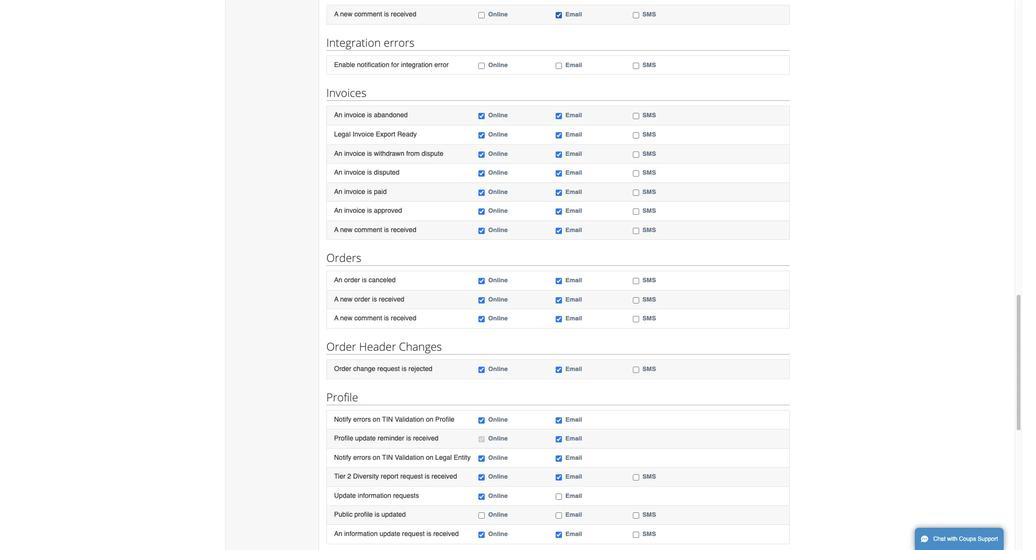 Task type: vqa. For each thing, say whether or not it's contained in the screenshot.
cXML Errors link on the left of the page
no



Task type: locate. For each thing, give the bounding box(es) containing it.
0 vertical spatial validation
[[395, 416, 424, 424]]

integration
[[401, 61, 433, 69]]

None checkbox
[[633, 12, 640, 18], [633, 63, 640, 69], [556, 113, 562, 120], [556, 132, 562, 139], [633, 171, 640, 177], [633, 190, 640, 196], [633, 209, 640, 215], [479, 228, 485, 234], [479, 278, 485, 285], [556, 278, 562, 285], [479, 317, 485, 323], [556, 317, 562, 323], [633, 367, 640, 374], [479, 418, 485, 424], [479, 437, 485, 443], [556, 437, 562, 443], [479, 456, 485, 462], [556, 475, 562, 481], [479, 494, 485, 501], [633, 513, 640, 520], [556, 532, 562, 539], [633, 532, 640, 539], [633, 12, 640, 18], [633, 63, 640, 69], [556, 113, 562, 120], [556, 132, 562, 139], [633, 171, 640, 177], [633, 190, 640, 196], [633, 209, 640, 215], [479, 228, 485, 234], [479, 278, 485, 285], [556, 278, 562, 285], [479, 317, 485, 323], [556, 317, 562, 323], [633, 367, 640, 374], [479, 418, 485, 424], [479, 437, 485, 443], [556, 437, 562, 443], [479, 456, 485, 462], [556, 475, 562, 481], [479, 494, 485, 501], [633, 513, 640, 520], [556, 532, 562, 539], [633, 532, 640, 539]]

request up requests
[[401, 473, 423, 481]]

approved
[[374, 207, 402, 215]]

15 online from the top
[[489, 435, 508, 443]]

comment
[[355, 10, 383, 18], [355, 226, 383, 234], [355, 315, 383, 323]]

a down an order is canceled
[[334, 296, 339, 303]]

20 online from the top
[[489, 531, 508, 538]]

9 online from the top
[[489, 227, 508, 234]]

1 vertical spatial errors
[[354, 416, 371, 424]]

1 vertical spatial order
[[334, 365, 352, 373]]

2 an from the top
[[334, 150, 343, 157]]

invoice down an invoice is disputed
[[345, 188, 366, 196]]

order down an order is canceled
[[355, 296, 370, 303]]

legal
[[334, 130, 351, 138], [436, 454, 452, 462]]

3 invoice from the top
[[345, 169, 366, 176]]

2 validation from the top
[[395, 454, 424, 462]]

an for an invoice is abandoned
[[334, 111, 343, 119]]

information
[[358, 492, 392, 500], [345, 531, 378, 538]]

0 vertical spatial errors
[[384, 35, 415, 50]]

1 validation from the top
[[395, 416, 424, 424]]

comment down a new order is received
[[355, 315, 383, 323]]

2 vertical spatial comment
[[355, 315, 383, 323]]

enable
[[334, 61, 355, 69]]

14 email from the top
[[566, 416, 583, 424]]

validation for profile
[[395, 416, 424, 424]]

new down an order is canceled
[[340, 296, 353, 303]]

ready
[[398, 130, 417, 138]]

None checkbox
[[479, 12, 485, 18], [556, 12, 562, 18], [479, 63, 485, 69], [556, 63, 562, 69], [479, 113, 485, 120], [633, 113, 640, 120], [479, 132, 485, 139], [633, 132, 640, 139], [479, 151, 485, 158], [556, 151, 562, 158], [633, 151, 640, 158], [479, 171, 485, 177], [556, 171, 562, 177], [479, 190, 485, 196], [556, 190, 562, 196], [479, 209, 485, 215], [556, 209, 562, 215], [556, 228, 562, 234], [633, 228, 640, 234], [633, 278, 640, 285], [479, 298, 485, 304], [556, 298, 562, 304], [633, 298, 640, 304], [633, 317, 640, 323], [479, 367, 485, 374], [556, 367, 562, 374], [556, 418, 562, 424], [556, 456, 562, 462], [479, 475, 485, 481], [633, 475, 640, 481], [556, 494, 562, 501], [479, 513, 485, 520], [556, 513, 562, 520], [479, 532, 485, 539], [479, 12, 485, 18], [556, 12, 562, 18], [479, 63, 485, 69], [556, 63, 562, 69], [479, 113, 485, 120], [633, 113, 640, 120], [479, 132, 485, 139], [633, 132, 640, 139], [479, 151, 485, 158], [556, 151, 562, 158], [633, 151, 640, 158], [479, 171, 485, 177], [556, 171, 562, 177], [479, 190, 485, 196], [556, 190, 562, 196], [479, 209, 485, 215], [556, 209, 562, 215], [556, 228, 562, 234], [633, 228, 640, 234], [633, 278, 640, 285], [479, 298, 485, 304], [556, 298, 562, 304], [633, 298, 640, 304], [633, 317, 640, 323], [479, 367, 485, 374], [556, 367, 562, 374], [556, 418, 562, 424], [556, 456, 562, 462], [479, 475, 485, 481], [633, 475, 640, 481], [556, 494, 562, 501], [479, 513, 485, 520], [556, 513, 562, 520], [479, 532, 485, 539]]

3 a from the top
[[334, 296, 339, 303]]

errors
[[384, 35, 415, 50], [354, 416, 371, 424], [354, 454, 371, 462]]

an invoice is approved
[[334, 207, 402, 215]]

0 vertical spatial profile
[[327, 390, 358, 405]]

an down invoices on the top left of the page
[[334, 111, 343, 119]]

7 an from the top
[[334, 531, 343, 538]]

0 horizontal spatial legal
[[334, 130, 351, 138]]

2 vertical spatial request
[[402, 531, 425, 538]]

1 comment from the top
[[355, 10, 383, 18]]

2 notify from the top
[[334, 454, 352, 462]]

1 a from the top
[[334, 10, 339, 18]]

a new comment is received down a new order is received
[[334, 315, 417, 323]]

profile update reminder is received
[[334, 435, 439, 443]]

tier 2 diversity report request is received
[[334, 473, 457, 481]]

2 vertical spatial profile
[[334, 435, 354, 443]]

1 invoice from the top
[[345, 111, 366, 119]]

on
[[373, 416, 381, 424], [426, 416, 434, 424], [373, 454, 381, 462], [426, 454, 434, 462]]

0 vertical spatial comment
[[355, 10, 383, 18]]

7 sms from the top
[[643, 188, 657, 196]]

13 online from the top
[[489, 366, 508, 373]]

6 online from the top
[[489, 169, 508, 176]]

an invoice is disputed
[[334, 169, 400, 176]]

0 vertical spatial tin
[[382, 416, 393, 424]]

0 horizontal spatial update
[[355, 435, 376, 443]]

13 email from the top
[[566, 366, 583, 373]]

5 email from the top
[[566, 150, 583, 157]]

update left reminder
[[355, 435, 376, 443]]

comment up integration errors
[[355, 10, 383, 18]]

profile down the change
[[327, 390, 358, 405]]

order
[[327, 339, 357, 355], [334, 365, 352, 373]]

1 an from the top
[[334, 111, 343, 119]]

order for order header changes
[[327, 339, 357, 355]]

notify up profile update reminder is received
[[334, 416, 352, 424]]

tin up profile update reminder is received
[[382, 416, 393, 424]]

a
[[334, 10, 339, 18], [334, 226, 339, 234], [334, 296, 339, 303], [334, 315, 339, 323]]

reminder
[[378, 435, 405, 443]]

update down updated
[[380, 531, 401, 538]]

2 invoice from the top
[[345, 150, 366, 157]]

1 vertical spatial comment
[[355, 226, 383, 234]]

rejected
[[409, 365, 433, 373]]

received
[[391, 10, 417, 18], [391, 226, 417, 234], [379, 296, 405, 303], [391, 315, 417, 323], [413, 435, 439, 443], [432, 473, 457, 481], [434, 531, 459, 538]]

an for an order is canceled
[[334, 277, 343, 284]]

6 email from the top
[[566, 169, 583, 176]]

an down an invoice is paid
[[334, 207, 343, 215]]

an
[[334, 111, 343, 119], [334, 150, 343, 157], [334, 169, 343, 176], [334, 188, 343, 196], [334, 207, 343, 215], [334, 277, 343, 284], [334, 531, 343, 538]]

a down a new order is received
[[334, 315, 339, 323]]

update
[[334, 492, 356, 500]]

tin down profile update reminder is received
[[382, 454, 393, 462]]

4 a from the top
[[334, 315, 339, 323]]

invoice down invoice
[[345, 150, 366, 157]]

0 vertical spatial request
[[378, 365, 400, 373]]

for
[[392, 61, 399, 69]]

invoice up invoice
[[345, 111, 366, 119]]

notify
[[334, 416, 352, 424], [334, 454, 352, 462]]

1 vertical spatial order
[[355, 296, 370, 303]]

export
[[376, 130, 396, 138]]

1 vertical spatial a new comment is received
[[334, 226, 417, 234]]

information down the profile
[[345, 531, 378, 538]]

10 online from the top
[[489, 277, 508, 284]]

14 online from the top
[[489, 416, 508, 424]]

a new comment is received
[[334, 10, 417, 18], [334, 226, 417, 234], [334, 315, 417, 323]]

0 vertical spatial legal
[[334, 130, 351, 138]]

order
[[345, 277, 360, 284], [355, 296, 370, 303]]

canceled
[[369, 277, 396, 284]]

1 notify from the top
[[334, 416, 352, 424]]

invoice
[[345, 111, 366, 119], [345, 150, 366, 157], [345, 169, 366, 176], [345, 188, 366, 196], [345, 207, 366, 215]]

from
[[407, 150, 420, 157]]

tin for legal
[[382, 454, 393, 462]]

an down an invoice is disputed
[[334, 188, 343, 196]]

request down updated
[[402, 531, 425, 538]]

new down a new order is received
[[340, 315, 353, 323]]

3 an from the top
[[334, 169, 343, 176]]

0 vertical spatial update
[[355, 435, 376, 443]]

comment down an invoice is approved
[[355, 226, 383, 234]]

new
[[340, 10, 353, 18], [340, 226, 353, 234], [340, 296, 353, 303], [340, 315, 353, 323]]

4 sms from the top
[[643, 131, 657, 138]]

1 vertical spatial update
[[380, 531, 401, 538]]

an down public
[[334, 531, 343, 538]]

0 vertical spatial a new comment is received
[[334, 10, 417, 18]]

invoice
[[353, 130, 374, 138]]

errors up 'diversity'
[[354, 454, 371, 462]]

1 tin from the top
[[382, 416, 393, 424]]

0 vertical spatial order
[[327, 339, 357, 355]]

invoice up an invoice is paid
[[345, 169, 366, 176]]

an order is canceled
[[334, 277, 396, 284]]

an down 'orders'
[[334, 277, 343, 284]]

validation
[[395, 416, 424, 424], [395, 454, 424, 462]]

errors up profile update reminder is received
[[354, 416, 371, 424]]

9 email from the top
[[566, 227, 583, 234]]

is
[[384, 10, 389, 18], [367, 111, 372, 119], [367, 150, 372, 157], [367, 169, 372, 176], [367, 188, 372, 196], [367, 207, 372, 215], [384, 226, 389, 234], [362, 277, 367, 284], [372, 296, 377, 303], [384, 315, 389, 323], [402, 365, 407, 373], [407, 435, 411, 443], [425, 473, 430, 481], [375, 511, 380, 519], [427, 531, 432, 538]]

1 vertical spatial information
[[345, 531, 378, 538]]

online
[[489, 11, 508, 18], [489, 61, 508, 69], [489, 112, 508, 119], [489, 131, 508, 138], [489, 150, 508, 157], [489, 169, 508, 176], [489, 188, 508, 196], [489, 207, 508, 215], [489, 227, 508, 234], [489, 277, 508, 284], [489, 296, 508, 303], [489, 315, 508, 323], [489, 366, 508, 373], [489, 416, 508, 424], [489, 435, 508, 443], [489, 455, 508, 462], [489, 474, 508, 481], [489, 493, 508, 500], [489, 512, 508, 519], [489, 531, 508, 538]]

4 invoice from the top
[[345, 188, 366, 196]]

change
[[354, 365, 376, 373]]

4 an from the top
[[334, 188, 343, 196]]

with
[[948, 536, 958, 543]]

profile for profile update reminder is received
[[334, 435, 354, 443]]

legal left invoice
[[334, 130, 351, 138]]

12 online from the top
[[489, 315, 508, 323]]

5 sms from the top
[[643, 150, 657, 157]]

tin
[[382, 416, 393, 424], [382, 454, 393, 462]]

2 vertical spatial a new comment is received
[[334, 315, 417, 323]]

notify up the tier
[[334, 454, 352, 462]]

information for an
[[345, 531, 378, 538]]

0 vertical spatial notify
[[334, 416, 352, 424]]

3 comment from the top
[[355, 315, 383, 323]]

14 sms from the top
[[643, 474, 657, 481]]

10 sms from the top
[[643, 277, 657, 284]]

validation up reminder
[[395, 416, 424, 424]]

16 sms from the top
[[643, 531, 657, 538]]

legal left entity
[[436, 454, 452, 462]]

public
[[334, 511, 353, 519]]

order left the change
[[334, 365, 352, 373]]

order down 'orders'
[[345, 277, 360, 284]]

1 vertical spatial request
[[401, 473, 423, 481]]

0 vertical spatial information
[[358, 492, 392, 500]]

request
[[378, 365, 400, 373], [401, 473, 423, 481], [402, 531, 425, 538]]

information up public profile is updated
[[358, 492, 392, 500]]

a up integration
[[334, 10, 339, 18]]

invoice down an invoice is paid
[[345, 207, 366, 215]]

1 vertical spatial validation
[[395, 454, 424, 462]]

new up integration
[[340, 10, 353, 18]]

2 vertical spatial errors
[[354, 454, 371, 462]]

10 email from the top
[[566, 277, 583, 284]]

an for an information update request is received
[[334, 531, 343, 538]]

update
[[355, 435, 376, 443], [380, 531, 401, 538]]

a new comment is received up integration errors
[[334, 10, 417, 18]]

1 new from the top
[[340, 10, 353, 18]]

errors for notify errors on tin validation on profile
[[354, 416, 371, 424]]

an for an invoice is approved
[[334, 207, 343, 215]]

orders
[[327, 250, 362, 266]]

profile up the tier
[[334, 435, 354, 443]]

changes
[[399, 339, 442, 355]]

sms
[[643, 11, 657, 18], [643, 61, 657, 69], [643, 112, 657, 119], [643, 131, 657, 138], [643, 150, 657, 157], [643, 169, 657, 176], [643, 188, 657, 196], [643, 207, 657, 215], [643, 227, 657, 234], [643, 277, 657, 284], [643, 296, 657, 303], [643, 315, 657, 323], [643, 366, 657, 373], [643, 474, 657, 481], [643, 512, 657, 519], [643, 531, 657, 538]]

profile
[[327, 390, 358, 405], [436, 416, 455, 424], [334, 435, 354, 443]]

5 an from the top
[[334, 207, 343, 215]]

1 vertical spatial legal
[[436, 454, 452, 462]]

a up 'orders'
[[334, 226, 339, 234]]

error
[[435, 61, 449, 69]]

updated
[[382, 511, 406, 519]]

2 tin from the top
[[382, 454, 393, 462]]

invoice for disputed
[[345, 169, 366, 176]]

an invoice is withdrawn from dispute
[[334, 150, 444, 157]]

5 invoice from the top
[[345, 207, 366, 215]]

2 sms from the top
[[643, 61, 657, 69]]

6 an from the top
[[334, 277, 343, 284]]

1 sms from the top
[[643, 11, 657, 18]]

1 vertical spatial tin
[[382, 454, 393, 462]]

email
[[566, 11, 583, 18], [566, 61, 583, 69], [566, 112, 583, 119], [566, 131, 583, 138], [566, 150, 583, 157], [566, 169, 583, 176], [566, 188, 583, 196], [566, 207, 583, 215], [566, 227, 583, 234], [566, 277, 583, 284], [566, 296, 583, 303], [566, 315, 583, 323], [566, 366, 583, 373], [566, 416, 583, 424], [566, 435, 583, 443], [566, 455, 583, 462], [566, 474, 583, 481], [566, 493, 583, 500], [566, 512, 583, 519], [566, 531, 583, 538]]

order change request is rejected
[[334, 365, 433, 373]]

1 vertical spatial notify
[[334, 454, 352, 462]]

new up 'orders'
[[340, 226, 353, 234]]

disputed
[[374, 169, 400, 176]]

profile up entity
[[436, 416, 455, 424]]

support
[[979, 536, 999, 543]]

an up an invoice is disputed
[[334, 150, 343, 157]]

a new comment is received down an invoice is approved
[[334, 226, 417, 234]]

validation up tier 2 diversity report request is received
[[395, 454, 424, 462]]

request down order header changes
[[378, 365, 400, 373]]

an up an invoice is paid
[[334, 169, 343, 176]]

3 new from the top
[[340, 296, 353, 303]]

18 email from the top
[[566, 493, 583, 500]]

1 vertical spatial profile
[[436, 416, 455, 424]]

order up the change
[[327, 339, 357, 355]]

chat
[[934, 536, 946, 543]]

2 email from the top
[[566, 61, 583, 69]]

errors up for
[[384, 35, 415, 50]]



Task type: describe. For each thing, give the bounding box(es) containing it.
9 sms from the top
[[643, 227, 657, 234]]

17 online from the top
[[489, 474, 508, 481]]

notify for notify errors on tin validation on legal entity
[[334, 454, 352, 462]]

integration errors
[[327, 35, 415, 50]]

2 online from the top
[[489, 61, 508, 69]]

12 sms from the top
[[643, 315, 657, 323]]

notify errors on tin validation on profile
[[334, 416, 455, 424]]

on down profile update reminder is received
[[373, 454, 381, 462]]

entity
[[454, 454, 471, 462]]

order for order change request is rejected
[[334, 365, 352, 373]]

legal invoice export ready
[[334, 130, 417, 138]]

12 email from the top
[[566, 315, 583, 323]]

paid
[[374, 188, 387, 196]]

2 new from the top
[[340, 226, 353, 234]]

3 email from the top
[[566, 112, 583, 119]]

8 email from the top
[[566, 207, 583, 215]]

0 vertical spatial order
[[345, 277, 360, 284]]

1 horizontal spatial legal
[[436, 454, 452, 462]]

an invoice is abandoned
[[334, 111, 408, 119]]

errors for notify errors on tin validation on legal entity
[[354, 454, 371, 462]]

15 sms from the top
[[643, 512, 657, 519]]

1 email from the top
[[566, 11, 583, 18]]

19 online from the top
[[489, 512, 508, 519]]

requests
[[393, 492, 419, 500]]

an for an invoice is disputed
[[334, 169, 343, 176]]

1 a new comment is received from the top
[[334, 10, 417, 18]]

update information requests
[[334, 492, 419, 500]]

information for update
[[358, 492, 392, 500]]

errors for integration errors
[[384, 35, 415, 50]]

an for an invoice is paid
[[334, 188, 343, 196]]

invoice for paid
[[345, 188, 366, 196]]

an for an invoice is withdrawn from dispute
[[334, 150, 343, 157]]

validation for legal
[[395, 454, 424, 462]]

17 email from the top
[[566, 474, 583, 481]]

integration
[[327, 35, 381, 50]]

4 email from the top
[[566, 131, 583, 138]]

6 sms from the top
[[643, 169, 657, 176]]

2 a new comment is received from the top
[[334, 226, 417, 234]]

notify errors on tin validation on legal entity
[[334, 454, 471, 462]]

diversity
[[353, 473, 379, 481]]

chat with coupa support
[[934, 536, 999, 543]]

11 online from the top
[[489, 296, 508, 303]]

coupa
[[960, 536, 977, 543]]

tin for profile
[[382, 416, 393, 424]]

abandoned
[[374, 111, 408, 119]]

on up notify errors on tin validation on legal entity
[[426, 416, 434, 424]]

2
[[348, 473, 351, 481]]

2 a from the top
[[334, 226, 339, 234]]

7 online from the top
[[489, 188, 508, 196]]

header
[[359, 339, 396, 355]]

notify for notify errors on tin validation on profile
[[334, 416, 352, 424]]

report
[[381, 473, 399, 481]]

16 email from the top
[[566, 455, 583, 462]]

5 online from the top
[[489, 150, 508, 157]]

invoice for approved
[[345, 207, 366, 215]]

on left entity
[[426, 454, 434, 462]]

tier
[[334, 473, 346, 481]]

8 online from the top
[[489, 207, 508, 215]]

dispute
[[422, 150, 444, 157]]

4 online from the top
[[489, 131, 508, 138]]

16 online from the top
[[489, 455, 508, 462]]

an invoice is paid
[[334, 188, 387, 196]]

11 email from the top
[[566, 296, 583, 303]]

withdrawn
[[374, 150, 405, 157]]

public profile is updated
[[334, 511, 406, 519]]

3 online from the top
[[489, 112, 508, 119]]

invoice for withdrawn
[[345, 150, 366, 157]]

3 sms from the top
[[643, 112, 657, 119]]

20 email from the top
[[566, 531, 583, 538]]

on up profile update reminder is received
[[373, 416, 381, 424]]

profile for profile
[[327, 390, 358, 405]]

3 a new comment is received from the top
[[334, 315, 417, 323]]

19 email from the top
[[566, 512, 583, 519]]

2 comment from the top
[[355, 226, 383, 234]]

1 horizontal spatial update
[[380, 531, 401, 538]]

order header changes
[[327, 339, 442, 355]]

15 email from the top
[[566, 435, 583, 443]]

7 email from the top
[[566, 188, 583, 196]]

a new order is received
[[334, 296, 405, 303]]

profile
[[355, 511, 373, 519]]

an information update request is received
[[334, 531, 459, 538]]

chat with coupa support button
[[916, 529, 1005, 551]]

notification
[[357, 61, 390, 69]]

11 sms from the top
[[643, 296, 657, 303]]

invoices
[[327, 85, 367, 101]]

invoice for abandoned
[[345, 111, 366, 119]]

13 sms from the top
[[643, 366, 657, 373]]

1 online from the top
[[489, 11, 508, 18]]

18 online from the top
[[489, 493, 508, 500]]

enable notification for integration error
[[334, 61, 449, 69]]

4 new from the top
[[340, 315, 353, 323]]

8 sms from the top
[[643, 207, 657, 215]]



